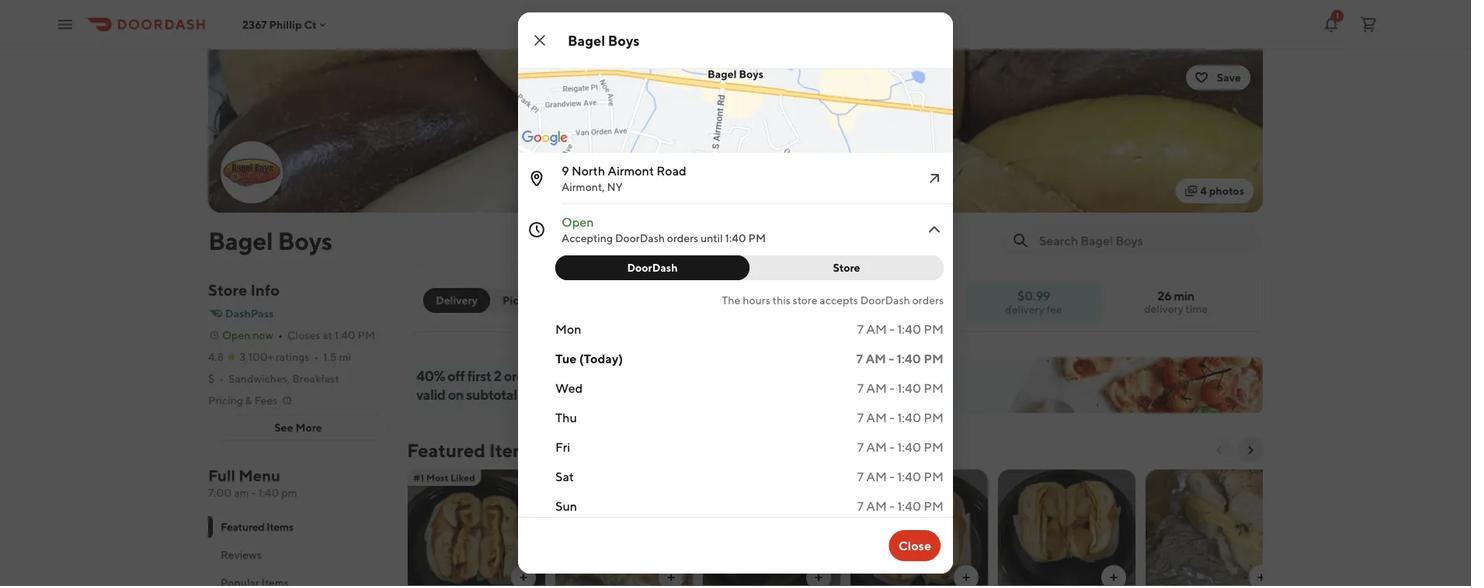 Task type: locate. For each thing, give the bounding box(es) containing it.
7 am - 1:40 pm for sat
[[857, 470, 944, 484]]

sandwiches,
[[228, 372, 290, 385]]

1 horizontal spatial items
[[489, 439, 537, 461]]

click item image
[[925, 169, 944, 188], [925, 221, 944, 239]]

full
[[208, 467, 235, 485]]

featured items up reviews
[[221, 521, 293, 534]]

pricing & fees button
[[208, 393, 293, 409]]

am
[[234, 487, 249, 499]]

see more
[[274, 421, 322, 434]]

2 vertical spatial doordash
[[860, 294, 910, 307]]

pm
[[281, 487, 297, 499]]

7 am - 1:40 pm
[[857, 322, 944, 337], [857, 352, 944, 366], [857, 381, 944, 396], [857, 411, 944, 425], [857, 440, 944, 455], [857, 470, 944, 484], [857, 499, 944, 514]]

4 photos button
[[1176, 179, 1254, 204]]

3 add item to cart image from the left
[[1108, 572, 1120, 584]]

items left fri
[[489, 439, 537, 461]]

2 most from the left
[[575, 472, 598, 483]]

open for open now
[[222, 329, 250, 342]]

am for sat
[[866, 470, 887, 484]]

1.5 mi
[[323, 351, 351, 364]]

1 click item image from the top
[[925, 169, 944, 188]]

am for fri
[[866, 440, 887, 455]]

store up dashpass
[[208, 281, 247, 299]]

2 off from the left
[[605, 367, 622, 384]]

previous button of carousel image
[[1213, 444, 1226, 457]]

delivery left the time
[[1144, 303, 1183, 315]]

phillip
[[269, 18, 302, 31]]

open inside open accepting doordash orders until 1:40 pm
[[562, 215, 594, 230]]

3,100+
[[239, 351, 274, 364]]

liked
[[451, 472, 475, 483], [600, 472, 624, 483]]

0 horizontal spatial most
[[426, 472, 449, 483]]

0 vertical spatial •
[[278, 329, 283, 342]]

7 am - 1:40 pm for thu
[[857, 411, 944, 425]]

2 click item image from the top
[[925, 221, 944, 239]]

1 vertical spatial store
[[208, 281, 247, 299]]

liked right #2
[[600, 472, 624, 483]]

open
[[562, 215, 594, 230], [222, 329, 250, 342]]

2 horizontal spatial add item to cart image
[[1108, 572, 1120, 584]]

DoorDash button
[[555, 256, 750, 280]]

7 am - 1:40 pm for fri
[[857, 440, 944, 455]]

am for thu
[[866, 411, 887, 425]]

pm for mon
[[924, 322, 944, 337]]

reviews
[[221, 549, 262, 562]]

items
[[489, 439, 537, 461], [266, 521, 293, 534]]

featured up reviews
[[221, 521, 265, 534]]

1 vertical spatial click item image
[[925, 221, 944, 239]]

featured items up #1 most liked
[[407, 439, 537, 461]]

0 vertical spatial click item image
[[925, 169, 944, 188]]

1:40 for sun
[[897, 499, 921, 514]]

0 horizontal spatial orders
[[504, 367, 543, 384]]

1 horizontal spatial store
[[833, 261, 860, 274]]

most for #2
[[575, 472, 598, 483]]

orders inside 40% off first 2 orders up to $10 off with 40welcome, valid on subtotals $15
[[504, 367, 543, 384]]

liked down featured items heading
[[451, 472, 475, 483]]

doordash down open accepting doordash orders until 1:40 pm
[[627, 261, 678, 274]]

pricing & fees
[[208, 394, 278, 407]]

items up reviews 'button'
[[266, 521, 293, 534]]

-
[[890, 322, 895, 337], [889, 352, 894, 366], [890, 381, 895, 396], [890, 411, 895, 425], [890, 440, 895, 455], [890, 470, 895, 484], [251, 487, 256, 499], [890, 499, 895, 514]]

2 liked from the left
[[600, 472, 624, 483]]

• right '$'
[[219, 372, 224, 385]]

•
[[278, 329, 283, 342], [314, 351, 319, 364], [219, 372, 224, 385]]

- for fri
[[890, 440, 895, 455]]

pm inside open accepting doordash orders until 1:40 pm
[[748, 232, 766, 245]]

add item to cart image for bacon, 2 eggs, cheese sandwich image
[[517, 572, 530, 584]]

$ • sandwiches, breakfast
[[208, 372, 339, 385]]

1 horizontal spatial most
[[575, 472, 598, 483]]

1 horizontal spatial orders
[[667, 232, 699, 245]]

most right #1
[[426, 472, 449, 483]]

3,100+ ratings •
[[239, 351, 319, 364]]

2367
[[242, 18, 267, 31]]

$0.99 delivery fee
[[1005, 288, 1063, 316]]

0 horizontal spatial open
[[222, 329, 250, 342]]

0 vertical spatial orders
[[667, 232, 699, 245]]

1:40 for tue (today)
[[897, 352, 921, 366]]

mon
[[555, 322, 581, 337]]

road
[[657, 164, 687, 178]]

the hours this store accepts doordash orders
[[722, 294, 944, 307]]

save
[[1217, 71, 1241, 84]]

0 vertical spatial featured items
[[407, 439, 537, 461]]

powered by google image
[[522, 131, 568, 146]]

full menu 7:00 am - 1:40 pm
[[208, 467, 297, 499]]

bagel boys image
[[208, 50, 1263, 213], [222, 143, 281, 202]]

1 vertical spatial open
[[222, 329, 250, 342]]

store
[[833, 261, 860, 274], [208, 281, 247, 299]]

1:40 for fri
[[897, 440, 921, 455]]

2 horizontal spatial •
[[314, 351, 319, 364]]

orders inside open accepting doordash orders until 1:40 pm
[[667, 232, 699, 245]]

#1 most liked button
[[407, 469, 546, 586]]

2 vertical spatial •
[[219, 372, 224, 385]]

close bagel boys image
[[531, 31, 549, 50]]

thu
[[555, 411, 577, 425]]

open menu image
[[56, 15, 75, 34]]

1 vertical spatial items
[[266, 521, 293, 534]]

most right #2
[[575, 472, 598, 483]]

26
[[1158, 289, 1172, 303]]

most for #1
[[426, 472, 449, 483]]

off down (today)
[[605, 367, 622, 384]]

pickup
[[503, 294, 538, 307]]

1 add item to cart image from the left
[[665, 572, 677, 584]]

1.5
[[323, 351, 337, 364]]

1 vertical spatial doordash
[[627, 261, 678, 274]]

1 liked from the left
[[451, 472, 475, 483]]

store inside button
[[833, 261, 860, 274]]

0 horizontal spatial add item to cart image
[[517, 572, 530, 584]]

fee
[[1047, 303, 1063, 316]]

add item to cart image inside the #1 most liked button
[[517, 572, 530, 584]]

valid
[[416, 386, 446, 403]]

closes
[[287, 329, 320, 342]]

2 horizontal spatial orders
[[912, 294, 944, 307]]

1 horizontal spatial add item to cart image
[[960, 572, 973, 584]]

north
[[572, 164, 605, 178]]

am for tue (today)
[[866, 352, 886, 366]]

add item to cart image inside '#2 most liked' button
[[665, 572, 677, 584]]

2 horizontal spatial add item to cart image
[[1255, 572, 1268, 584]]

1 most from the left
[[426, 472, 449, 483]]

off
[[448, 367, 465, 384], [605, 367, 622, 384]]

bagel with cream cheese image
[[555, 469, 693, 586]]

doordash up doordash button at the top of the page
[[615, 232, 665, 245]]

7 for sun
[[857, 499, 864, 514]]

open down dashpass
[[222, 329, 250, 342]]

2367 phillip ct button
[[242, 18, 329, 31]]

7 am - 1:40 pm for sun
[[857, 499, 944, 514]]

boys
[[608, 32, 640, 49], [739, 68, 764, 80], [739, 68, 764, 80], [278, 226, 332, 255]]

featured inside heading
[[407, 439, 486, 461]]

#2 most liked button
[[555, 469, 694, 586]]

1 vertical spatial featured items
[[221, 521, 293, 534]]

1 add item to cart image from the left
[[517, 572, 530, 584]]

see more button
[[209, 416, 388, 440]]

• left 1.5
[[314, 351, 319, 364]]

open up accepting
[[562, 215, 594, 230]]

open now
[[222, 329, 274, 342]]

on
[[448, 386, 464, 403]]

40welcome,
[[654, 367, 749, 384]]

info
[[250, 281, 280, 299]]

tue
[[555, 352, 577, 366]]

1 horizontal spatial off
[[605, 367, 622, 384]]

1 vertical spatial featured
[[221, 521, 265, 534]]

delivery
[[1144, 303, 1183, 315], [1005, 303, 1045, 316]]

to
[[564, 367, 577, 384]]

orders
[[667, 232, 699, 245], [912, 294, 944, 307], [504, 367, 543, 384]]

3 add item to cart image from the left
[[1255, 572, 1268, 584]]

0 horizontal spatial off
[[448, 367, 465, 384]]

4.8
[[208, 351, 224, 364]]

0 vertical spatial store
[[833, 261, 860, 274]]

pricing
[[208, 394, 243, 407]]

ny
[[607, 181, 623, 193]]

1:40 for wed
[[897, 381, 921, 396]]

0 vertical spatial featured
[[407, 439, 486, 461]]

1 vertical spatial orders
[[912, 294, 944, 307]]

- for sat
[[890, 470, 895, 484]]

0 horizontal spatial delivery
[[1005, 303, 1045, 316]]

#1 most liked
[[413, 472, 475, 483]]

delivery left "fee" at bottom right
[[1005, 303, 1045, 316]]

40%
[[416, 367, 445, 384]]

delivery inside "26 min delivery time"
[[1144, 303, 1183, 315]]

0 horizontal spatial add item to cart image
[[665, 572, 677, 584]]

1 horizontal spatial open
[[562, 215, 594, 230]]

1 horizontal spatial add item to cart image
[[813, 572, 825, 584]]

0 vertical spatial items
[[489, 439, 537, 461]]

open for open accepting doordash orders until 1:40 pm
[[562, 215, 594, 230]]

bagel boys
[[568, 32, 640, 49], [708, 68, 764, 80], [708, 68, 764, 80], [208, 226, 332, 255]]

featured
[[407, 439, 486, 461], [221, 521, 265, 534]]

0 horizontal spatial liked
[[451, 472, 475, 483]]

am
[[866, 322, 887, 337], [866, 352, 886, 366], [866, 381, 887, 396], [866, 411, 887, 425], [866, 440, 887, 455], [866, 470, 887, 484], [866, 499, 887, 514]]

reviews button
[[208, 541, 388, 569]]

0 horizontal spatial items
[[266, 521, 293, 534]]

store up accepts
[[833, 261, 860, 274]]

7 am - 1:40 pm for tue (today)
[[857, 352, 944, 366]]

Pickup radio
[[481, 288, 550, 313]]

first
[[467, 367, 491, 384]]

doordash inside button
[[627, 261, 678, 274]]

close button
[[889, 531, 941, 562]]

1:40 inside open accepting doordash orders until 1:40 pm
[[725, 232, 746, 245]]

2 add item to cart image from the left
[[813, 572, 825, 584]]

1 horizontal spatial liked
[[600, 472, 624, 483]]

#2
[[561, 472, 573, 483]]

pm
[[748, 232, 766, 245], [924, 322, 944, 337], [358, 329, 375, 342], [924, 352, 944, 366], [924, 381, 944, 396], [924, 411, 944, 425], [924, 440, 944, 455], [924, 470, 944, 484], [924, 499, 944, 514]]

2 vertical spatial orders
[[504, 367, 543, 384]]

items inside heading
[[489, 439, 537, 461]]

0 horizontal spatial featured
[[221, 521, 265, 534]]

with
[[625, 367, 652, 384]]

2 add item to cart image from the left
[[960, 572, 973, 584]]

click item image for road
[[925, 169, 944, 188]]

- for wed
[[890, 381, 895, 396]]

1 horizontal spatial delivery
[[1144, 303, 1183, 315]]

1 horizontal spatial featured items
[[407, 439, 537, 461]]

off up on
[[448, 367, 465, 384]]

0 vertical spatial open
[[562, 215, 594, 230]]

1 horizontal spatial featured
[[407, 439, 486, 461]]

• right now
[[278, 329, 283, 342]]

add item to cart image
[[517, 572, 530, 584], [960, 572, 973, 584], [1255, 572, 1268, 584]]

doordash right accepts
[[860, 294, 910, 307]]

liked for #2 most liked
[[600, 472, 624, 483]]

add item to cart image
[[665, 572, 677, 584], [813, 572, 825, 584], [1108, 572, 1120, 584]]

2 eggs, cheese image
[[1146, 469, 1283, 586]]

pm for wed
[[924, 381, 944, 396]]

0 vertical spatial doordash
[[615, 232, 665, 245]]

pm for sun
[[924, 499, 944, 514]]

store for store
[[833, 261, 860, 274]]

featured up #1 most liked
[[407, 439, 486, 461]]

0 horizontal spatial store
[[208, 281, 247, 299]]

hour options option group
[[555, 256, 944, 280]]



Task type: describe. For each thing, give the bounding box(es) containing it.
airmont
[[608, 164, 654, 178]]

Item Search search field
[[1039, 232, 1251, 249]]

• closes at 1:40 pm
[[278, 329, 375, 342]]

add item to cart image for bagel with cream cheese image
[[665, 572, 677, 584]]

now
[[253, 329, 274, 342]]

7 for wed
[[857, 381, 864, 396]]

fees
[[254, 394, 278, 407]]

bobo sandwich image
[[998, 469, 1136, 586]]

9
[[562, 164, 569, 178]]

1 off from the left
[[448, 367, 465, 384]]

2
[[494, 367, 502, 384]]

Delivery radio
[[423, 288, 490, 313]]

am for sun
[[866, 499, 887, 514]]

menu
[[239, 467, 281, 485]]

- for mon
[[890, 322, 895, 337]]

ct
[[304, 18, 317, 31]]

until
[[701, 232, 723, 245]]

- for tue (today)
[[889, 352, 894, 366]]

1
[[1336, 11, 1339, 20]]

$15
[[526, 386, 547, 403]]

notification bell image
[[1322, 15, 1341, 34]]

- inside the full menu 7:00 am - 1:40 pm
[[251, 487, 256, 499]]

hours
[[743, 294, 770, 307]]

fri
[[555, 440, 570, 455]]

bagel boys dialog
[[334, 0, 1129, 574]]

min
[[1174, 289, 1195, 303]]

7 for tue (today)
[[857, 352, 863, 366]]

0 horizontal spatial featured items
[[221, 521, 293, 534]]

$0.99
[[1017, 288, 1050, 303]]

photos
[[1209, 184, 1244, 197]]

add item to cart image for sausage, 2 eggs, cheese sandwich image
[[813, 572, 825, 584]]

sat
[[555, 470, 574, 484]]

store
[[793, 294, 818, 307]]

see
[[274, 421, 293, 434]]

doordash inside open accepting doordash orders until 1:40 pm
[[615, 232, 665, 245]]

add item to cart image for taylor ham, 2 eggs, cheese, sandwich image
[[960, 572, 973, 584]]

accepts
[[820, 294, 858, 307]]

$10
[[580, 367, 602, 384]]

9 north airmont road airmont, ny
[[562, 164, 687, 193]]

up
[[546, 367, 562, 384]]

1 vertical spatial •
[[314, 351, 319, 364]]

1:40 for mon
[[897, 322, 921, 337]]

7 for fri
[[857, 440, 864, 455]]

26 min delivery time
[[1144, 289, 1208, 315]]

1:40 for thu
[[897, 411, 921, 425]]

dashpass
[[225, 307, 274, 320]]

featured items heading
[[407, 438, 537, 463]]

add item to cart image for 2 eggs, cheese image
[[1255, 572, 1268, 584]]

add item to cart image for bobo sandwich "image"
[[1108, 572, 1120, 584]]

1 horizontal spatial •
[[278, 329, 283, 342]]

7 for thu
[[857, 411, 864, 425]]

Store button
[[740, 256, 944, 280]]

more
[[295, 421, 322, 434]]

am for mon
[[866, 322, 887, 337]]

ratings
[[276, 351, 309, 364]]

bacon, 2 eggs, cheese sandwich image
[[408, 469, 545, 586]]

sun
[[555, 499, 577, 514]]

at
[[323, 329, 332, 342]]

(today)
[[579, 352, 623, 366]]

subtotals
[[466, 386, 523, 403]]

next button of carousel image
[[1244, 444, 1257, 457]]

$
[[208, 372, 215, 385]]

store for store info
[[208, 281, 247, 299]]

sausage, 2 eggs, cheese sandwich image
[[703, 469, 841, 586]]

order methods option group
[[423, 288, 550, 313]]

breakfast
[[292, 372, 339, 385]]

7 am - 1:40 pm for mon
[[857, 322, 944, 337]]

save button
[[1186, 65, 1251, 90]]

tue (today)
[[555, 352, 623, 366]]

4
[[1200, 184, 1207, 197]]

airmont,
[[562, 181, 605, 193]]

7 for mon
[[857, 322, 864, 337]]

- for thu
[[890, 411, 895, 425]]

7 for sat
[[857, 470, 864, 484]]

store info
[[208, 281, 280, 299]]

2367 phillip ct
[[242, 18, 317, 31]]

pm for fri
[[924, 440, 944, 455]]

7 am - 1:40 pm for wed
[[857, 381, 944, 396]]

pm for sat
[[924, 470, 944, 484]]

open accepting doordash orders until 1:40 pm
[[562, 215, 766, 245]]

taylor ham, 2 eggs, cheese, sandwich image
[[851, 469, 988, 586]]

close
[[899, 539, 931, 553]]

liked for #1 most liked
[[451, 472, 475, 483]]

the
[[722, 294, 741, 307]]

click item image for orders
[[925, 221, 944, 239]]

7:00
[[208, 487, 232, 499]]

0 items, open order cart image
[[1359, 15, 1378, 34]]

0 horizontal spatial •
[[219, 372, 224, 385]]

am for wed
[[866, 381, 887, 396]]

1:40 for sat
[[897, 470, 921, 484]]

40% off first 2 orders up to $10 off with 40welcome, valid on subtotals $15
[[416, 367, 749, 403]]

pm for thu
[[924, 411, 944, 425]]

&
[[245, 394, 252, 407]]

mi
[[339, 351, 351, 364]]

delivery
[[436, 294, 478, 307]]

#1
[[413, 472, 424, 483]]

pm for tue (today)
[[924, 352, 944, 366]]

this
[[773, 294, 791, 307]]

time
[[1186, 303, 1208, 315]]

4 photos
[[1200, 184, 1244, 197]]

map region
[[334, 0, 1129, 280]]

accepting
[[562, 232, 613, 245]]

1:40 inside the full menu 7:00 am - 1:40 pm
[[258, 487, 279, 499]]

- for sun
[[890, 499, 895, 514]]

#2 most liked
[[561, 472, 624, 483]]

delivery inside $0.99 delivery fee
[[1005, 303, 1045, 316]]

wed
[[555, 381, 583, 396]]



Task type: vqa. For each thing, say whether or not it's contained in the screenshot.
items within heading
yes



